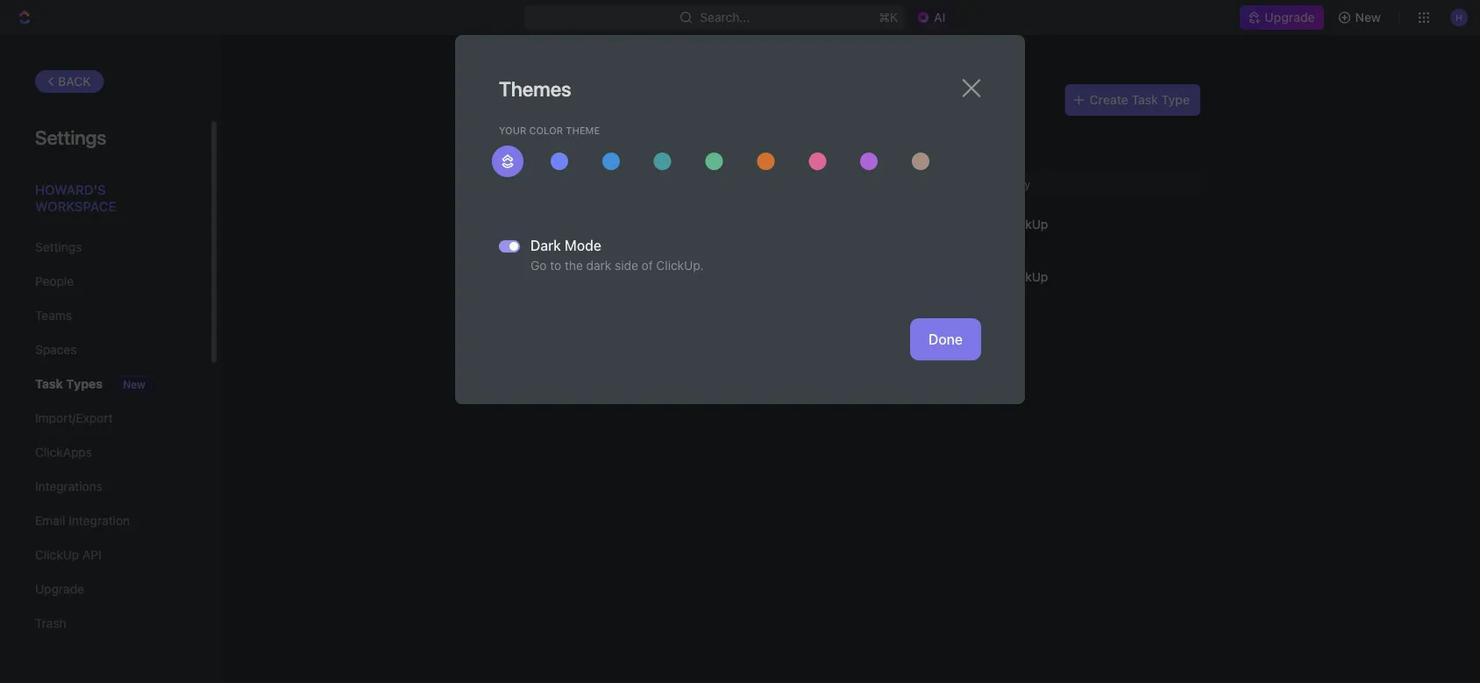 Task type: locate. For each thing, give the bounding box(es) containing it.
0 vertical spatial types
[[547, 88, 604, 112]]

1 horizontal spatial new
[[1355, 10, 1381, 25]]

tasks up them
[[499, 121, 531, 135]]

upgrade link down clickup api link
[[35, 574, 175, 604]]

0 vertical spatial settings
[[35, 125, 106, 148]]

0 vertical spatial clickup.
[[691, 121, 738, 135]]

0 horizontal spatial types
[[66, 377, 103, 391]]

settings up people
[[35, 240, 82, 254]]

invoices,
[[762, 139, 812, 154]]

1 horizontal spatial upgrade
[[1265, 10, 1315, 25]]

1 vertical spatial types
[[66, 377, 103, 391]]

0 vertical spatial upgrade link
[[1240, 5, 1324, 30]]

tasks
[[499, 121, 531, 135], [918, 121, 950, 135]]

0 horizontal spatial tasks
[[499, 121, 531, 135]]

tasks can be used for anything in clickup. customize names and icons of tasks to use them for things like epics, customers, people, invoices, 1on1s.
[[499, 121, 988, 154]]

clickup inside clickup api link
[[35, 548, 79, 562]]

clickup.
[[691, 121, 738, 135], [656, 258, 704, 272]]

2 vertical spatial clickup
[[35, 548, 79, 562]]

themes
[[499, 77, 571, 101]]

clickup. up people,
[[691, 121, 738, 135]]

1 vertical spatial settings
[[35, 240, 82, 254]]

types up import/export
[[66, 377, 103, 391]]

1 horizontal spatial types
[[547, 88, 604, 112]]

type
[[1162, 93, 1190, 107]]

to left use
[[953, 121, 965, 135]]

0 vertical spatial task types
[[499, 88, 604, 112]]

0 horizontal spatial to
[[550, 258, 561, 272]]

email integration
[[35, 513, 130, 528]]

to right go
[[550, 258, 561, 272]]

howard's
[[35, 182, 106, 197]]

of
[[903, 121, 915, 135], [642, 258, 653, 272]]

dark
[[531, 237, 561, 254]]

epics,
[[611, 139, 645, 154]]

in
[[678, 121, 687, 135]]

trash link
[[35, 609, 175, 638]]

go to the dark side of clickup.
[[531, 258, 704, 272]]

1 horizontal spatial upgrade link
[[1240, 5, 1324, 30]]

2 horizontal spatial task
[[1132, 93, 1158, 107]]

settings up "howard's"
[[35, 125, 106, 148]]

1 vertical spatial task types
[[35, 377, 103, 391]]

task types inside "settings" "element"
[[35, 377, 103, 391]]

the
[[565, 258, 583, 272]]

back link
[[35, 70, 104, 93]]

0 horizontal spatial upgrade
[[35, 582, 84, 596]]

upgrade down clickup api
[[35, 582, 84, 596]]

2 tasks from the left
[[918, 121, 950, 135]]

1 vertical spatial of
[[642, 258, 653, 272]]

to
[[953, 121, 965, 135], [550, 258, 561, 272]]

things
[[550, 139, 585, 154]]

customize
[[742, 121, 802, 135]]

0 horizontal spatial task
[[35, 377, 63, 391]]

1 horizontal spatial for
[[607, 121, 622, 135]]

task types
[[499, 88, 604, 112], [35, 377, 103, 391]]

clickup api
[[35, 548, 101, 562]]

workspace
[[35, 199, 116, 214]]

types up be
[[547, 88, 604, 112]]

settings element
[[0, 35, 219, 683]]

0 horizontal spatial task types
[[35, 377, 103, 391]]

created by
[[976, 178, 1030, 190]]

task
[[499, 88, 543, 112], [1132, 93, 1158, 107], [35, 377, 63, 391]]

your
[[499, 125, 527, 136]]

0 vertical spatial of
[[903, 121, 915, 135]]

create
[[1090, 93, 1129, 107]]

upgrade link
[[1240, 5, 1324, 30], [35, 574, 175, 604]]

search...
[[700, 10, 750, 25]]

upgrade left new button
[[1265, 10, 1315, 25]]

1 vertical spatial to
[[550, 258, 561, 272]]

upgrade link inside "settings" "element"
[[35, 574, 175, 604]]

1 horizontal spatial to
[[953, 121, 965, 135]]

api
[[82, 548, 101, 562]]

1 vertical spatial upgrade
[[35, 582, 84, 596]]

new inside new button
[[1355, 10, 1381, 25]]

teams
[[35, 308, 72, 323]]

1 vertical spatial upgrade link
[[35, 574, 175, 604]]

spaces link
[[35, 335, 175, 365]]

1 vertical spatial for
[[531, 139, 547, 154]]

types
[[547, 88, 604, 112], [66, 377, 103, 391]]

0 horizontal spatial of
[[642, 258, 653, 272]]

new inside "settings" "element"
[[123, 378, 145, 391]]

of inside tasks can be used for anything in clickup. customize names and icons of tasks to use them for things like epics, customers, people, invoices, 1on1s.
[[903, 121, 915, 135]]

settings inside settings link
[[35, 240, 82, 254]]

of right the icons
[[903, 121, 915, 135]]

icons
[[870, 121, 900, 135]]

task types up import/export
[[35, 377, 103, 391]]

0 horizontal spatial upgrade link
[[35, 574, 175, 604]]

for down color at the top left
[[531, 139, 547, 154]]

milestone
[[538, 270, 594, 284]]

1 horizontal spatial of
[[903, 121, 915, 135]]

2 settings from the top
[[35, 240, 82, 254]]

clickup
[[1004, 217, 1048, 231], [1004, 270, 1048, 284], [35, 548, 79, 562]]

0 horizontal spatial new
[[123, 378, 145, 391]]

done button
[[910, 318, 981, 360]]

new
[[1355, 10, 1381, 25], [123, 378, 145, 391]]

integration
[[69, 513, 130, 528]]

1 horizontal spatial tasks
[[918, 121, 950, 135]]

0 vertical spatial to
[[953, 121, 965, 135]]

email
[[35, 513, 65, 528]]

upgrade link left new button
[[1240, 5, 1324, 30]]

task left 'type'
[[1132, 93, 1158, 107]]

0 vertical spatial for
[[607, 121, 622, 135]]

task types up can
[[499, 88, 604, 112]]

created
[[976, 178, 1016, 190]]

1 vertical spatial clickup.
[[656, 258, 704, 272]]

upgrade
[[1265, 10, 1315, 25], [35, 582, 84, 596]]

upgrade inside "settings" "element"
[[35, 582, 84, 596]]

task down spaces
[[35, 377, 63, 391]]

of right side
[[642, 258, 653, 272]]

tasks left use
[[918, 121, 950, 135]]

clickup. inside themes dialog
[[656, 258, 704, 272]]

your color theme
[[499, 125, 600, 136]]

for up epics,
[[607, 121, 622, 135]]

0 vertical spatial upgrade
[[1265, 10, 1315, 25]]

0 vertical spatial new
[[1355, 10, 1381, 25]]

to inside themes dialog
[[550, 258, 561, 272]]

dark mode
[[531, 237, 602, 254]]

task up your
[[499, 88, 543, 112]]

for
[[607, 121, 622, 135], [531, 139, 547, 154]]

settings
[[35, 125, 106, 148], [35, 240, 82, 254]]

settings link
[[35, 232, 175, 262]]

clickup. right side
[[656, 258, 704, 272]]

1 vertical spatial new
[[123, 378, 145, 391]]



Task type: describe. For each thing, give the bounding box(es) containing it.
can
[[534, 121, 555, 135]]

1 horizontal spatial task
[[499, 88, 543, 112]]

1on1s.
[[815, 139, 850, 154]]

howard's workspace
[[35, 182, 116, 214]]

go
[[531, 258, 547, 272]]

theme
[[566, 125, 600, 136]]

mode
[[565, 237, 602, 254]]

color
[[529, 125, 563, 136]]

new button
[[1331, 4, 1392, 32]]

import/export link
[[35, 403, 175, 433]]

names
[[805, 121, 842, 135]]

name
[[510, 178, 538, 190]]

back
[[58, 74, 91, 89]]

teams link
[[35, 301, 175, 331]]

used
[[576, 121, 603, 135]]

1 horizontal spatial task types
[[499, 88, 604, 112]]

create task type button
[[1065, 84, 1201, 116]]

⌘k
[[879, 10, 898, 25]]

people link
[[35, 267, 175, 296]]

task inside button
[[1132, 93, 1158, 107]]

dark
[[586, 258, 611, 272]]

clickapps
[[35, 445, 92, 460]]

0 vertical spatial clickup
[[1004, 217, 1048, 231]]

them
[[499, 139, 528, 154]]

trash
[[35, 616, 66, 631]]

clickapps link
[[35, 438, 175, 467]]

anything
[[626, 121, 674, 135]]

create task type
[[1090, 93, 1190, 107]]

customers,
[[648, 139, 713, 154]]

by
[[1018, 178, 1030, 190]]

of inside themes dialog
[[642, 258, 653, 272]]

task inside "settings" "element"
[[35, 377, 63, 391]]

1 tasks from the left
[[499, 121, 531, 135]]

side
[[615, 258, 638, 272]]

done
[[929, 331, 963, 348]]

1 settings from the top
[[35, 125, 106, 148]]

1 vertical spatial clickup
[[1004, 270, 1048, 284]]

people
[[35, 274, 74, 289]]

import/export
[[35, 411, 113, 425]]

types inside "settings" "element"
[[66, 377, 103, 391]]

0 horizontal spatial for
[[531, 139, 547, 154]]

email integration link
[[35, 506, 175, 536]]

use
[[968, 121, 988, 135]]

spaces
[[35, 342, 77, 357]]

themes dialog
[[455, 35, 1025, 404]]

to inside tasks can be used for anything in clickup. customize names and icons of tasks to use them for things like epics, customers, people, invoices, 1on1s.
[[953, 121, 965, 135]]

clickup api link
[[35, 540, 175, 570]]

integrations link
[[35, 472, 175, 502]]

clickup. inside tasks can be used for anything in clickup. customize names and icons of tasks to use them for things like epics, customers, people, invoices, 1on1s.
[[691, 121, 738, 135]]

like
[[589, 139, 608, 154]]

integrations
[[35, 479, 103, 494]]

and
[[846, 121, 867, 135]]

be
[[558, 121, 572, 135]]

people,
[[716, 139, 759, 154]]



Task type: vqa. For each thing, say whether or not it's contained in the screenshot.
like
yes



